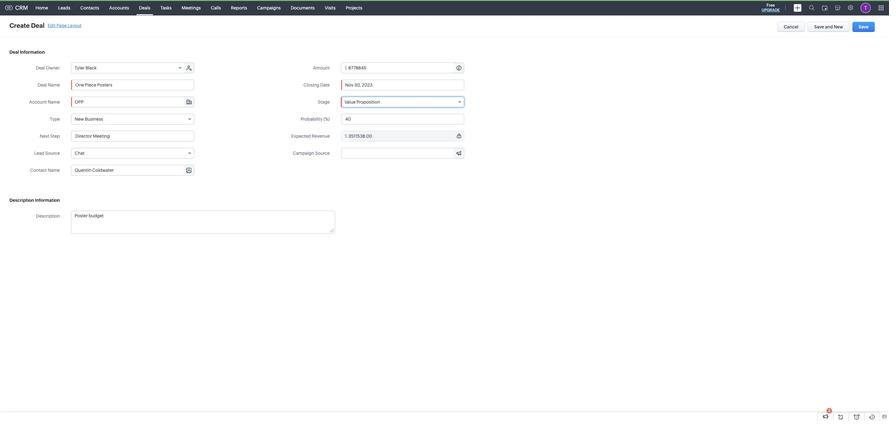Task type: describe. For each thing, give the bounding box(es) containing it.
(%)
[[324, 117, 330, 122]]

campaigns
[[257, 5, 281, 10]]

upgrade
[[762, 8, 780, 12]]

next step
[[40, 134, 60, 139]]

source for lead source
[[45, 151, 60, 156]]

tasks
[[160, 5, 172, 10]]

$ for amount
[[345, 65, 348, 70]]

deal name
[[38, 82, 60, 88]]

revenue
[[312, 134, 330, 139]]

closing date
[[304, 82, 330, 88]]

cancel button
[[778, 22, 805, 32]]

deal for deal name
[[38, 82, 47, 88]]

save for save
[[859, 24, 869, 29]]

deal for deal owner
[[36, 65, 45, 70]]

description for description information
[[9, 198, 34, 203]]

accounts link
[[104, 0, 134, 15]]

meetings
[[182, 5, 201, 10]]

new business
[[75, 117, 103, 122]]

create menu image
[[794, 4, 802, 12]]

home
[[36, 5, 48, 10]]

leads link
[[53, 0, 75, 15]]

contacts
[[80, 5, 99, 10]]

documents link
[[286, 0, 320, 15]]

MMM D, YYYY text field
[[341, 80, 465, 90]]

edit page layout link
[[48, 23, 82, 28]]

profile image
[[861, 3, 871, 13]]

next
[[40, 134, 49, 139]]

create
[[9, 22, 30, 29]]

deals link
[[134, 0, 155, 15]]

name for deal name
[[48, 82, 60, 88]]

save for save and new
[[815, 24, 825, 29]]

edit
[[48, 23, 56, 28]]

visits link
[[320, 0, 341, 15]]

save button
[[853, 22, 875, 32]]

information for description information
[[35, 198, 60, 203]]

deal owner
[[36, 65, 60, 70]]

crm link
[[5, 4, 28, 11]]

contact name
[[30, 168, 60, 173]]

description for description
[[36, 214, 60, 219]]

leads
[[58, 5, 70, 10]]

expected revenue
[[292, 134, 330, 139]]

free
[[767, 3, 775, 8]]

Tyler Black field
[[72, 63, 185, 73]]

value proposition
[[345, 100, 380, 105]]

calls link
[[206, 0, 226, 15]]

calls
[[211, 5, 221, 10]]

2
[[829, 409, 831, 413]]

$ for expected revenue
[[345, 134, 348, 139]]

business
[[85, 117, 103, 122]]

calendar image
[[823, 5, 828, 10]]

projects link
[[341, 0, 368, 15]]

meetings link
[[177, 0, 206, 15]]

account name
[[29, 100, 60, 105]]

deal left edit
[[31, 22, 45, 29]]

contacts link
[[75, 0, 104, 15]]

closing
[[304, 82, 319, 88]]

search element
[[806, 0, 819, 15]]

campaigns link
[[252, 0, 286, 15]]

tyler black
[[75, 65, 97, 70]]

amount
[[313, 65, 330, 70]]

campaign source
[[293, 151, 330, 156]]

deals
[[139, 5, 150, 10]]

save and new button
[[808, 22, 850, 32]]

type
[[50, 117, 60, 122]]

date
[[320, 82, 330, 88]]

value
[[345, 100, 356, 105]]

home link
[[31, 0, 53, 15]]

New Business field
[[71, 114, 194, 125]]

search image
[[810, 5, 815, 10]]

cancel
[[784, 24, 799, 29]]

layout
[[68, 23, 82, 28]]



Task type: vqa. For each thing, say whether or not it's contained in the screenshot.
size image
no



Task type: locate. For each thing, give the bounding box(es) containing it.
create menu element
[[790, 0, 806, 15]]

$ right amount
[[345, 65, 348, 70]]

accounts
[[109, 5, 129, 10]]

0 vertical spatial description
[[9, 198, 34, 203]]

0 horizontal spatial description
[[9, 198, 34, 203]]

information for deal information
[[20, 50, 45, 55]]

1 name from the top
[[48, 82, 60, 88]]

account
[[29, 100, 47, 105]]

2 $ from the top
[[345, 134, 348, 139]]

probability (%)
[[301, 117, 330, 122]]

None text field
[[71, 80, 194, 90], [72, 97, 194, 107], [341, 114, 465, 125], [342, 148, 464, 158], [72, 165, 194, 175], [71, 80, 194, 90], [72, 97, 194, 107], [341, 114, 465, 125], [342, 148, 464, 158], [72, 165, 194, 175]]

deal down create at the left top of the page
[[9, 50, 19, 55]]

0 horizontal spatial source
[[45, 151, 60, 156]]

visits
[[325, 5, 336, 10]]

source for campaign source
[[315, 151, 330, 156]]

deal for deal information
[[9, 50, 19, 55]]

0 vertical spatial $
[[345, 65, 348, 70]]

new right the and on the right of page
[[834, 24, 844, 29]]

1 horizontal spatial source
[[315, 151, 330, 156]]

new
[[834, 24, 844, 29], [75, 117, 84, 122]]

new left the business
[[75, 117, 84, 122]]

free upgrade
[[762, 3, 780, 12]]

1 horizontal spatial description
[[36, 214, 60, 219]]

lead source
[[34, 151, 60, 156]]

profile element
[[857, 0, 875, 15]]

description information
[[9, 198, 60, 203]]

page
[[56, 23, 67, 28]]

1 vertical spatial information
[[35, 198, 60, 203]]

documents
[[291, 5, 315, 10]]

None text field
[[348, 63, 464, 73], [71, 131, 194, 142], [348, 131, 464, 141], [72, 211, 335, 234], [348, 63, 464, 73], [71, 131, 194, 142], [348, 131, 464, 141], [72, 211, 335, 234]]

Value Proposition field
[[341, 97, 465, 107]]

campaign
[[293, 151, 314, 156]]

projects
[[346, 5, 363, 10]]

save and new
[[815, 24, 844, 29]]

deal information
[[9, 50, 45, 55]]

2 vertical spatial name
[[48, 168, 60, 173]]

name right account
[[48, 100, 60, 105]]

and
[[825, 24, 833, 29]]

0 vertical spatial new
[[834, 24, 844, 29]]

Chat field
[[71, 148, 194, 159]]

deal up account name
[[38, 82, 47, 88]]

1 save from the left
[[815, 24, 825, 29]]

1 source from the left
[[45, 151, 60, 156]]

information
[[20, 50, 45, 55], [35, 198, 60, 203]]

information up deal owner
[[20, 50, 45, 55]]

save down profile image
[[859, 24, 869, 29]]

0 vertical spatial information
[[20, 50, 45, 55]]

name
[[48, 82, 60, 88], [48, 100, 60, 105], [48, 168, 60, 173]]

1 vertical spatial description
[[36, 214, 60, 219]]

1 vertical spatial name
[[48, 100, 60, 105]]

1 horizontal spatial new
[[834, 24, 844, 29]]

0 vertical spatial name
[[48, 82, 60, 88]]

name right contact
[[48, 168, 60, 173]]

0 horizontal spatial save
[[815, 24, 825, 29]]

1 horizontal spatial save
[[859, 24, 869, 29]]

step
[[50, 134, 60, 139]]

$
[[345, 65, 348, 70], [345, 134, 348, 139]]

chat
[[75, 151, 85, 156]]

1 vertical spatial $
[[345, 134, 348, 139]]

reports link
[[226, 0, 252, 15]]

name for contact name
[[48, 168, 60, 173]]

1 $ from the top
[[345, 65, 348, 70]]

save
[[815, 24, 825, 29], [859, 24, 869, 29]]

new inside new business "field"
[[75, 117, 84, 122]]

owner
[[46, 65, 60, 70]]

new inside save and new button
[[834, 24, 844, 29]]

3 name from the top
[[48, 168, 60, 173]]

information down contact name
[[35, 198, 60, 203]]

source down revenue
[[315, 151, 330, 156]]

expected
[[292, 134, 311, 139]]

name down owner
[[48, 82, 60, 88]]

reports
[[231, 5, 247, 10]]

crm
[[15, 4, 28, 11]]

description
[[9, 198, 34, 203], [36, 214, 60, 219]]

tyler
[[75, 65, 85, 70]]

tasks link
[[155, 0, 177, 15]]

probability
[[301, 117, 323, 122]]

0 horizontal spatial new
[[75, 117, 84, 122]]

source right lead in the top of the page
[[45, 151, 60, 156]]

2 name from the top
[[48, 100, 60, 105]]

save left the and on the right of page
[[815, 24, 825, 29]]

2 source from the left
[[315, 151, 330, 156]]

deal
[[31, 22, 45, 29], [9, 50, 19, 55], [36, 65, 45, 70], [38, 82, 47, 88]]

stage
[[318, 100, 330, 105]]

source
[[45, 151, 60, 156], [315, 151, 330, 156]]

2 save from the left
[[859, 24, 869, 29]]

None field
[[72, 97, 194, 107], [342, 148, 464, 158], [72, 165, 194, 175], [72, 97, 194, 107], [342, 148, 464, 158], [72, 165, 194, 175]]

create deal edit page layout
[[9, 22, 82, 29]]

name for account name
[[48, 100, 60, 105]]

deal left owner
[[36, 65, 45, 70]]

contact
[[30, 168, 47, 173]]

$ right revenue
[[345, 134, 348, 139]]

1 vertical spatial new
[[75, 117, 84, 122]]

proposition
[[357, 100, 380, 105]]

black
[[86, 65, 97, 70]]

lead
[[34, 151, 44, 156]]



